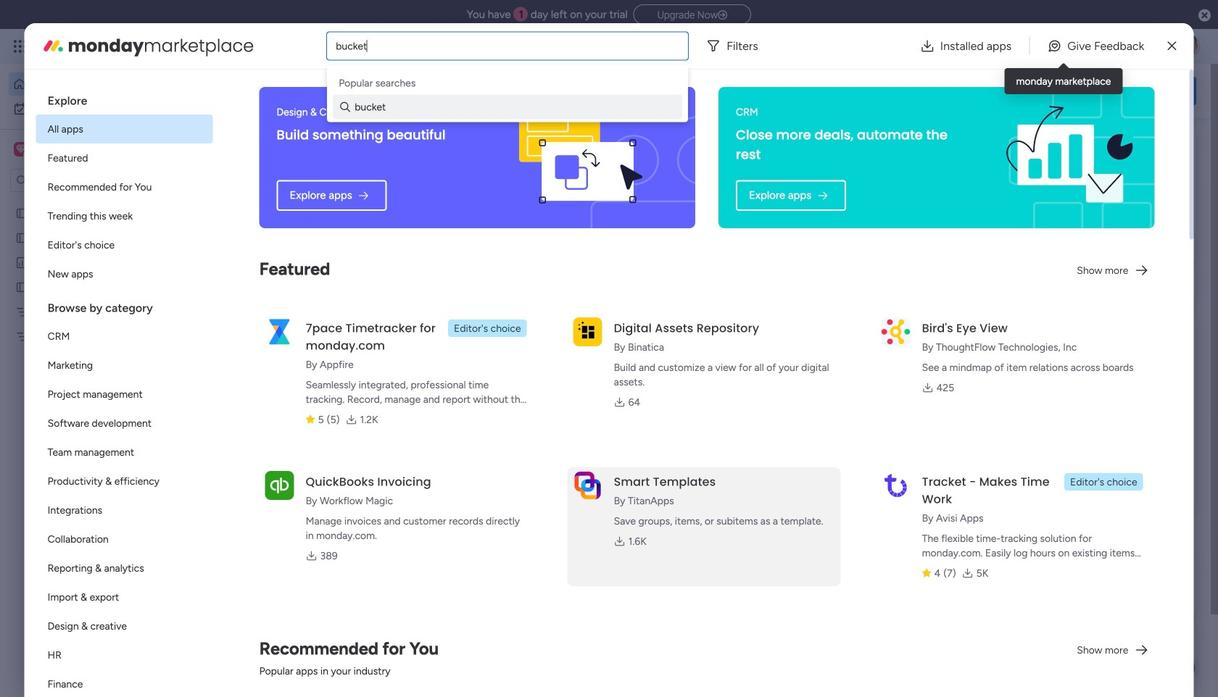 Task type: locate. For each thing, give the bounding box(es) containing it.
1 check circle image from the top
[[1001, 165, 1010, 176]]

component image
[[717, 317, 730, 330]]

0 vertical spatial public board image
[[15, 207, 29, 221]]

banner logo image
[[490, 87, 678, 229], [996, 97, 1138, 218]]

Dropdown input text field
[[336, 40, 369, 52]]

terry turtle image
[[1178, 35, 1201, 58]]

dapulse x slim image
[[1168, 37, 1177, 55]]

1 horizontal spatial component image
[[480, 317, 493, 330]]

public board image
[[15, 207, 29, 221], [15, 231, 29, 245], [15, 281, 29, 295]]

0 vertical spatial heading
[[36, 81, 213, 115]]

1 vertical spatial component image
[[242, 494, 255, 507]]

2 vertical spatial public board image
[[15, 281, 29, 295]]

1 vertical spatial heading
[[36, 289, 213, 322]]

check circle image
[[1001, 165, 1010, 176], [1001, 221, 1010, 232]]

monday marketplace image right invite members "image" at the top right of the page
[[1057, 39, 1072, 54]]

public board image
[[242, 472, 258, 488]]

dapulse x slim image
[[1175, 134, 1193, 152]]

component image
[[480, 317, 493, 330], [242, 494, 255, 507]]

0 horizontal spatial component image
[[242, 494, 255, 507]]

1 vertical spatial public board image
[[15, 231, 29, 245]]

1 horizontal spatial monday marketplace image
[[1057, 39, 1072, 54]]

0 horizontal spatial monday marketplace image
[[42, 34, 65, 58]]

0 vertical spatial check circle image
[[1001, 165, 1010, 176]]

option
[[9, 73, 176, 96], [9, 97, 176, 120], [36, 115, 213, 144], [36, 144, 213, 173], [36, 173, 213, 202], [0, 201, 185, 203], [36, 202, 213, 231], [36, 231, 213, 260], [36, 260, 213, 289], [36, 322, 213, 351], [36, 351, 213, 380], [36, 380, 213, 409], [36, 409, 213, 438], [36, 438, 213, 467], [36, 467, 213, 496], [36, 496, 213, 525], [36, 525, 213, 554], [36, 554, 213, 583], [36, 583, 213, 612], [36, 612, 213, 641], [36, 641, 213, 670], [36, 670, 213, 698]]

Search in workspace field
[[30, 172, 121, 189]]

list box
[[36, 81, 213, 698], [0, 198, 185, 545]]

check circle image
[[1001, 184, 1010, 195]]

2 heading from the top
[[36, 289, 213, 322]]

monday marketplace image right select product image at the left of page
[[42, 34, 65, 58]]

app logo image
[[265, 318, 294, 347], [574, 318, 603, 347], [882, 318, 911, 347], [265, 471, 294, 500], [574, 471, 603, 500], [882, 471, 911, 500]]

public dashboard image
[[15, 256, 29, 270]]

workspace image
[[14, 141, 28, 157], [16, 141, 26, 157], [248, 668, 283, 698]]

check circle image up check circle image
[[1001, 165, 1010, 176]]

0 vertical spatial component image
[[480, 317, 493, 330]]

1 vertical spatial check circle image
[[1001, 221, 1010, 232]]

heading
[[36, 81, 213, 115], [36, 289, 213, 322]]

v2 user feedback image
[[991, 83, 1002, 99]]

notifications image
[[961, 39, 976, 54]]

2 check circle image from the top
[[1001, 221, 1010, 232]]

check circle image down check circle image
[[1001, 221, 1010, 232]]

workspace image
[[257, 672, 274, 698]]

monday marketplace image
[[42, 34, 65, 58], [1057, 39, 1072, 54]]



Task type: describe. For each thing, give the bounding box(es) containing it.
quick search results list box
[[224, 165, 945, 535]]

0 horizontal spatial banner logo image
[[490, 87, 678, 229]]

dapulse close image
[[1199, 8, 1212, 23]]

select product image
[[13, 39, 28, 54]]

search everything image
[[1093, 39, 1107, 54]]

1 public board image from the top
[[15, 207, 29, 221]]

see plans image
[[241, 38, 254, 55]]

1 horizontal spatial banner logo image
[[996, 97, 1138, 218]]

add to favorites image
[[430, 472, 445, 486]]

update feed image
[[993, 39, 1008, 54]]

templates image image
[[992, 321, 1184, 421]]

help image
[[1124, 39, 1139, 54]]

3 public board image from the top
[[15, 281, 29, 295]]

invite members image
[[1025, 39, 1040, 54]]

dapulse rightstroke image
[[718, 10, 728, 21]]

1 heading from the top
[[36, 81, 213, 115]]

2 public board image from the top
[[15, 231, 29, 245]]

v2 bolt switch image
[[1104, 83, 1113, 99]]

workspace selection element
[[14, 141, 121, 160]]



Task type: vqa. For each thing, say whether or not it's contained in the screenshot.
topmost Public board icon
yes



